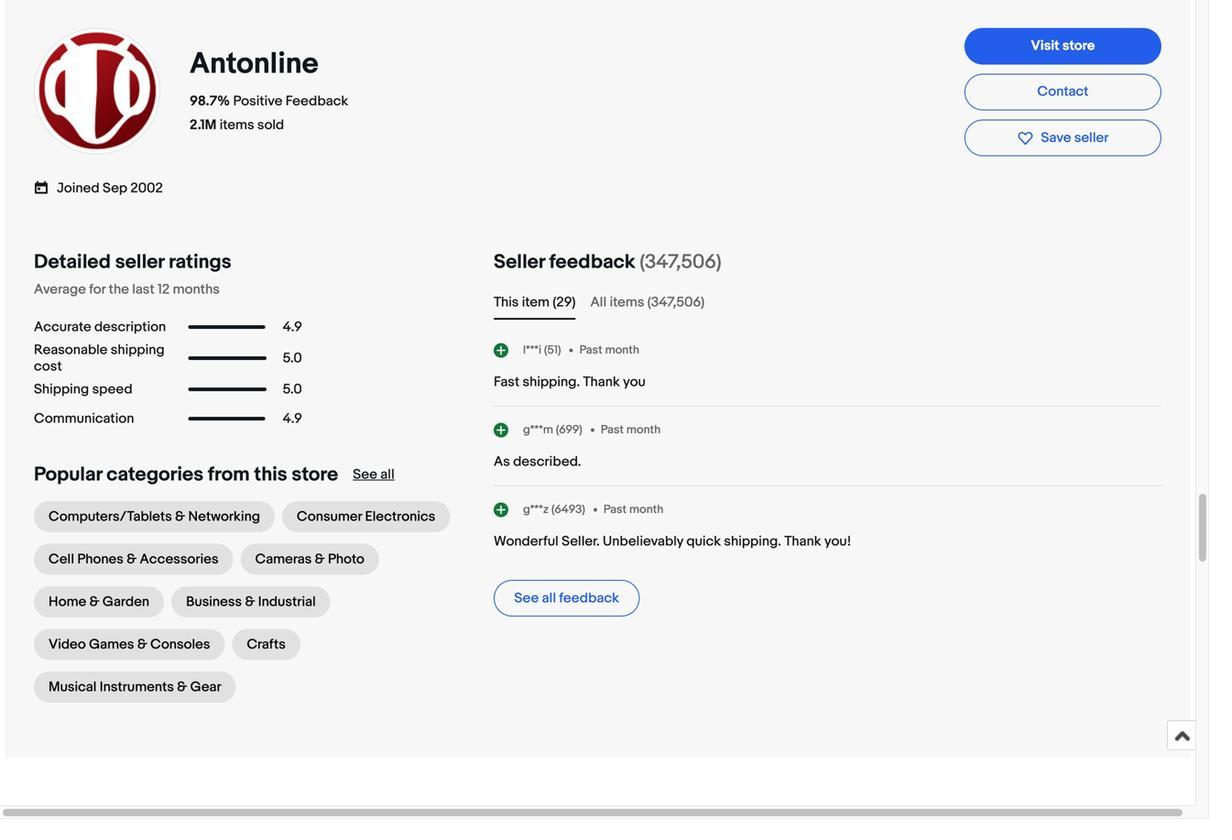 Task type: describe. For each thing, give the bounding box(es) containing it.
(347,506) for all items (347,506)
[[648, 294, 705, 311]]

past for shipping.
[[579, 343, 603, 357]]

all for see all
[[380, 466, 395, 483]]

antonline
[[190, 46, 319, 82]]

0 horizontal spatial store
[[292, 463, 338, 486]]

musical
[[49, 679, 97, 695]]

shipping
[[34, 381, 89, 398]]

cost
[[34, 358, 62, 375]]

save seller
[[1041, 130, 1109, 146]]

2002
[[130, 180, 163, 197]]

description
[[94, 319, 166, 335]]

month for seller.
[[629, 502, 664, 516]]

seller for detailed
[[115, 250, 164, 274]]

networking
[[188, 508, 260, 525]]

business & industrial link
[[171, 586, 330, 617]]

visit store
[[1031, 37, 1095, 54]]

g***z (6493)
[[523, 502, 585, 516]]

consumer
[[297, 508, 362, 525]]

ratings
[[169, 250, 231, 274]]

for
[[89, 281, 106, 298]]

cell
[[49, 551, 74, 568]]

save seller button
[[965, 119, 1162, 156]]

(51)
[[544, 343, 561, 357]]

crafts link
[[232, 629, 300, 660]]

l***i (51)
[[523, 343, 561, 357]]

described.
[[513, 453, 581, 470]]

5.0 for shipping
[[283, 350, 302, 366]]

categories
[[107, 463, 204, 486]]

0 vertical spatial shipping.
[[523, 374, 580, 390]]

see all
[[353, 466, 395, 483]]

g***m (699)
[[523, 423, 583, 437]]

home & garden
[[49, 594, 149, 610]]

cameras
[[255, 551, 312, 568]]

crafts
[[247, 636, 286, 653]]

joined sep 2002
[[57, 180, 163, 197]]

& inside 'musical instruments & gear' link
[[177, 679, 187, 695]]

popular
[[34, 463, 102, 486]]

detailed
[[34, 250, 111, 274]]

antonline image
[[33, 27, 161, 155]]

visit
[[1031, 37, 1060, 54]]

& inside "cell phones & accessories" link
[[127, 551, 137, 568]]

popular categories from this store
[[34, 463, 338, 486]]

wonderful seller. unbelievably quick shipping. thank you!
[[494, 533, 851, 550]]

musical instruments & gear link
[[34, 672, 236, 703]]

this
[[494, 294, 519, 311]]

video games & consoles link
[[34, 629, 225, 660]]

& inside 'computers/tablets & networking' link
[[175, 508, 185, 525]]

the
[[109, 281, 129, 298]]

communication
[[34, 410, 134, 427]]

shipping
[[111, 342, 165, 358]]

speed
[[92, 381, 133, 398]]

cell phones & accessories link
[[34, 544, 233, 575]]

as described.
[[494, 453, 581, 470]]

computers/tablets
[[49, 508, 172, 525]]

all
[[590, 294, 607, 311]]

accurate description
[[34, 319, 166, 335]]

all items (347,506)
[[590, 294, 705, 311]]

past month for shipping.
[[579, 343, 639, 357]]

see all link
[[353, 466, 395, 483]]

this
[[254, 463, 287, 486]]

business & industrial
[[186, 594, 316, 610]]

98.7%
[[190, 93, 230, 109]]

home & garden link
[[34, 586, 164, 617]]

positive
[[233, 93, 283, 109]]

gear
[[190, 679, 221, 695]]

contact
[[1038, 83, 1089, 100]]

l***i
[[523, 343, 542, 357]]

2.1m
[[190, 117, 217, 133]]

text__icon wrapper image
[[34, 178, 57, 195]]

fast
[[494, 374, 520, 390]]

seller.
[[562, 533, 600, 550]]

feedback
[[286, 93, 348, 109]]

you!
[[825, 533, 851, 550]]

electronics
[[365, 508, 435, 525]]

computers/tablets & networking link
[[34, 501, 275, 532]]

consumer electronics link
[[282, 501, 450, 532]]

sep
[[103, 180, 127, 197]]

cameras & photo link
[[241, 544, 379, 575]]

see for see all
[[353, 466, 377, 483]]

garden
[[103, 594, 149, 610]]

fast shipping. thank you
[[494, 374, 646, 390]]

antonline link
[[190, 46, 325, 82]]

(6493)
[[552, 502, 585, 516]]

accessories
[[140, 551, 219, 568]]

(699)
[[556, 423, 583, 437]]



Task type: locate. For each thing, give the bounding box(es) containing it.
& right phones
[[127, 551, 137, 568]]

all up "electronics"
[[380, 466, 395, 483]]

0 vertical spatial past
[[579, 343, 603, 357]]

shipping.
[[523, 374, 580, 390], [724, 533, 782, 550]]

0 horizontal spatial all
[[380, 466, 395, 483]]

1 vertical spatial 5.0
[[283, 381, 302, 398]]

cell phones & accessories
[[49, 551, 219, 568]]

1 vertical spatial seller
[[115, 250, 164, 274]]

4.9
[[283, 319, 302, 335], [283, 410, 302, 427]]

month up unbelievably
[[629, 502, 664, 516]]

seller
[[1075, 130, 1109, 146], [115, 250, 164, 274]]

0 vertical spatial seller
[[1075, 130, 1109, 146]]

see
[[353, 466, 377, 483], [514, 590, 539, 606]]

1 horizontal spatial all
[[542, 590, 556, 606]]

month for described.
[[627, 423, 661, 437]]

unbelievably
[[603, 533, 684, 550]]

0 horizontal spatial seller
[[115, 250, 164, 274]]

seller
[[494, 250, 545, 274]]

seller inside button
[[1075, 130, 1109, 146]]

past for described.
[[601, 423, 624, 437]]

see for see all feedback
[[514, 590, 539, 606]]

0 vertical spatial 5.0
[[283, 350, 302, 366]]

g***m
[[523, 423, 553, 437]]

shipping. right quick
[[724, 533, 782, 550]]

last
[[132, 281, 155, 298]]

1 horizontal spatial see
[[514, 590, 539, 606]]

reasonable
[[34, 342, 108, 358]]

past month for described.
[[601, 423, 661, 437]]

accurate
[[34, 319, 91, 335]]

seller up last
[[115, 250, 164, 274]]

& inside video games & consoles 'link'
[[137, 636, 147, 653]]

1 5.0 from the top
[[283, 350, 302, 366]]

item
[[522, 294, 550, 311]]

games
[[89, 636, 134, 653]]

0 horizontal spatial shipping.
[[523, 374, 580, 390]]

5.0 for speed
[[283, 381, 302, 398]]

& inside cameras & photo link
[[315, 551, 325, 568]]

past month up you
[[579, 343, 639, 357]]

items inside 98.7% positive feedback 2.1m items sold
[[220, 117, 254, 133]]

thank left you!
[[785, 533, 821, 550]]

cameras & photo
[[255, 551, 365, 568]]

past month up unbelievably
[[604, 502, 664, 516]]

1 horizontal spatial thank
[[785, 533, 821, 550]]

month up you
[[605, 343, 639, 357]]

0 vertical spatial thank
[[583, 374, 620, 390]]

0 horizontal spatial see
[[353, 466, 377, 483]]

detailed seller ratings
[[34, 250, 231, 274]]

see all feedback
[[514, 590, 619, 606]]

business
[[186, 594, 242, 610]]

1 vertical spatial items
[[610, 294, 644, 311]]

2 4.9 from the top
[[283, 410, 302, 427]]

past up unbelievably
[[604, 502, 627, 516]]

average
[[34, 281, 86, 298]]

feedback up all
[[549, 250, 635, 274]]

& inside business & industrial link
[[245, 594, 255, 610]]

joined
[[57, 180, 100, 197]]

past for seller.
[[604, 502, 627, 516]]

1 vertical spatial see
[[514, 590, 539, 606]]

1 vertical spatial feedback
[[559, 590, 619, 606]]

(347,506)
[[640, 250, 722, 274], [648, 294, 705, 311]]

items down positive
[[220, 117, 254, 133]]

tab list
[[494, 292, 1162, 312]]

2 vertical spatial past
[[604, 502, 627, 516]]

0 vertical spatial (347,506)
[[640, 250, 722, 274]]

past month down you
[[601, 423, 661, 437]]

items
[[220, 117, 254, 133], [610, 294, 644, 311]]

consoles
[[150, 636, 210, 653]]

0 horizontal spatial items
[[220, 117, 254, 133]]

(347,506) up all items (347,506)
[[640, 250, 722, 274]]

average for the last 12 months
[[34, 281, 220, 298]]

all
[[380, 466, 395, 483], [542, 590, 556, 606]]

1 vertical spatial past month
[[601, 423, 661, 437]]

consumer electronics
[[297, 508, 435, 525]]

tab list containing this item (29)
[[494, 292, 1162, 312]]

0 vertical spatial feedback
[[549, 250, 635, 274]]

(347,506) for seller feedback (347,506)
[[640, 250, 722, 274]]

2 vertical spatial past month
[[604, 502, 664, 516]]

see inside see all feedback link
[[514, 590, 539, 606]]

from
[[208, 463, 250, 486]]

1 vertical spatial all
[[542, 590, 556, 606]]

2 vertical spatial month
[[629, 502, 664, 516]]

0 vertical spatial past month
[[579, 343, 639, 357]]

store inside 'link'
[[1063, 37, 1095, 54]]

month for shipping.
[[605, 343, 639, 357]]

(347,506) right all
[[648, 294, 705, 311]]

all for see all feedback
[[542, 590, 556, 606]]

past month for seller.
[[604, 502, 664, 516]]

shipping speed
[[34, 381, 133, 398]]

save
[[1041, 130, 1071, 146]]

1 vertical spatial (347,506)
[[648, 294, 705, 311]]

& down "popular categories from this store"
[[175, 508, 185, 525]]

4.9 for accurate description
[[283, 319, 302, 335]]

store right the this
[[292, 463, 338, 486]]

seller feedback (347,506)
[[494, 250, 722, 274]]

photo
[[328, 551, 365, 568]]

see down wonderful
[[514, 590, 539, 606]]

industrial
[[258, 594, 316, 610]]

& right business
[[245, 594, 255, 610]]

1 vertical spatial past
[[601, 423, 624, 437]]

feedback down seller.
[[559, 590, 619, 606]]

thank
[[583, 374, 620, 390], [785, 533, 821, 550]]

quick
[[687, 533, 721, 550]]

0 vertical spatial month
[[605, 343, 639, 357]]

thank left you
[[583, 374, 620, 390]]

shipping. down (51)
[[523, 374, 580, 390]]

store right visit
[[1063, 37, 1095, 54]]

1 vertical spatial thank
[[785, 533, 821, 550]]

0 vertical spatial all
[[380, 466, 395, 483]]

& right games
[[137, 636, 147, 653]]

5.0
[[283, 350, 302, 366], [283, 381, 302, 398]]

video
[[49, 636, 86, 653]]

feedback
[[549, 250, 635, 274], [559, 590, 619, 606]]

past month
[[579, 343, 639, 357], [601, 423, 661, 437], [604, 502, 664, 516]]

2 5.0 from the top
[[283, 381, 302, 398]]

0 vertical spatial items
[[220, 117, 254, 133]]

this item (29)
[[494, 294, 576, 311]]

1 vertical spatial month
[[627, 423, 661, 437]]

video games & consoles
[[49, 636, 210, 653]]

computers/tablets & networking
[[49, 508, 260, 525]]

past right (699)
[[601, 423, 624, 437]]

0 vertical spatial store
[[1063, 37, 1095, 54]]

contact link
[[965, 74, 1162, 110]]

& left photo
[[315, 551, 325, 568]]

g***z
[[523, 502, 549, 516]]

(29)
[[553, 294, 576, 311]]

see all feedback link
[[494, 580, 640, 617]]

12
[[158, 281, 170, 298]]

sold
[[257, 117, 284, 133]]

& inside "home & garden" 'link'
[[89, 594, 99, 610]]

0 vertical spatial 4.9
[[283, 319, 302, 335]]

1 vertical spatial store
[[292, 463, 338, 486]]

1 horizontal spatial shipping.
[[724, 533, 782, 550]]

1 horizontal spatial seller
[[1075, 130, 1109, 146]]

you
[[623, 374, 646, 390]]

& left gear
[[177, 679, 187, 695]]

past
[[579, 343, 603, 357], [601, 423, 624, 437], [604, 502, 627, 516]]

1 vertical spatial 4.9
[[283, 410, 302, 427]]

all down wonderful
[[542, 590, 556, 606]]

seller for save
[[1075, 130, 1109, 146]]

months
[[173, 281, 220, 298]]

0 horizontal spatial thank
[[583, 374, 620, 390]]

instruments
[[100, 679, 174, 695]]

1 horizontal spatial store
[[1063, 37, 1095, 54]]

98.7% positive feedback 2.1m items sold
[[190, 93, 348, 133]]

1 4.9 from the top
[[283, 319, 302, 335]]

past right (51)
[[579, 343, 603, 357]]

seller right the save
[[1075, 130, 1109, 146]]

store
[[1063, 37, 1095, 54], [292, 463, 338, 486]]

wonderful
[[494, 533, 559, 550]]

as
[[494, 453, 510, 470]]

1 vertical spatial shipping.
[[724, 533, 782, 550]]

see up consumer electronics link on the bottom left of the page
[[353, 466, 377, 483]]

0 vertical spatial see
[[353, 466, 377, 483]]

items right all
[[610, 294, 644, 311]]

month down you
[[627, 423, 661, 437]]

& right home
[[89, 594, 99, 610]]

4.9 for communication
[[283, 410, 302, 427]]

1 horizontal spatial items
[[610, 294, 644, 311]]



Task type: vqa. For each thing, say whether or not it's contained in the screenshot.
(Excellent
no



